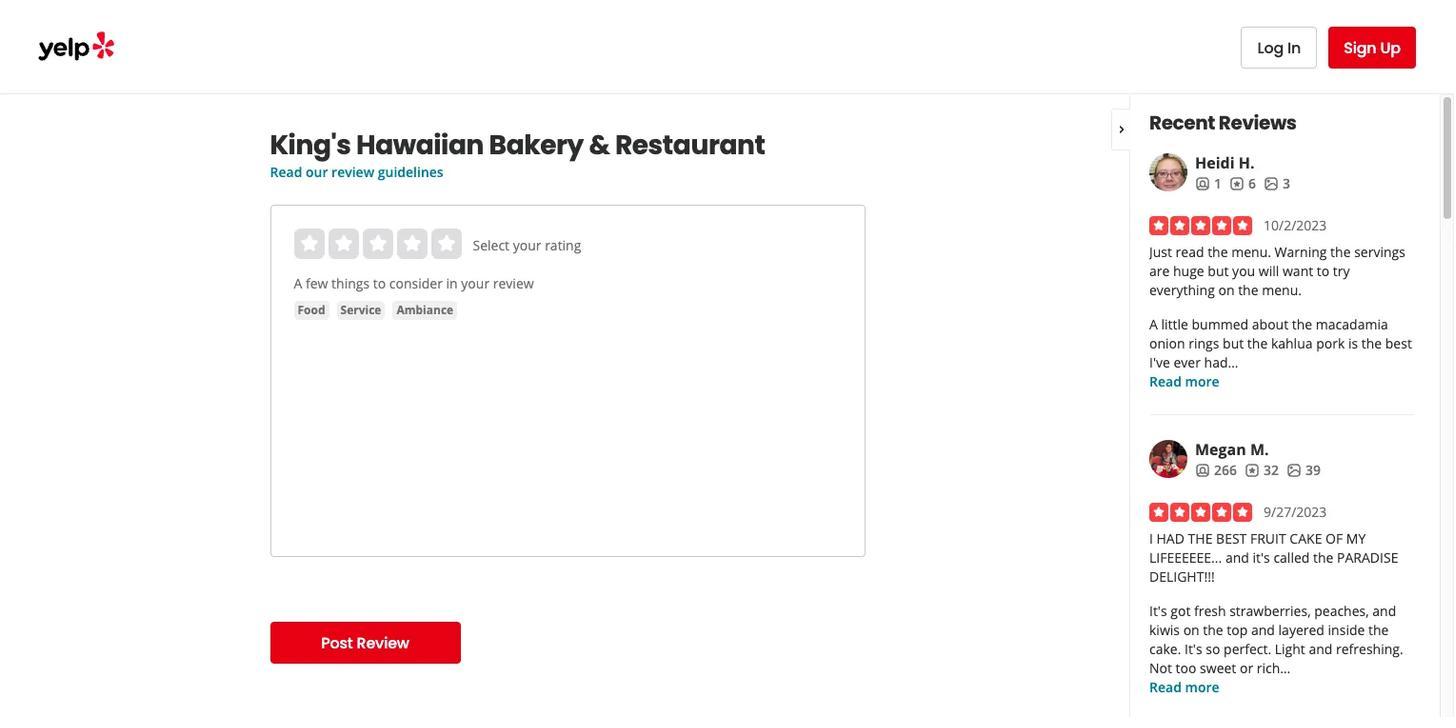 Task type: vqa. For each thing, say whether or not it's contained in the screenshot.
the ago at the top left of page
no



Task type: describe. For each thing, give the bounding box(es) containing it.
32
[[1264, 461, 1279, 479]]

few
[[306, 274, 328, 292]]

3
[[1283, 174, 1291, 192]]

too
[[1176, 659, 1197, 677]]

king's
[[270, 127, 351, 164]]

heidi
[[1195, 152, 1235, 173]]

and down layered on the right of the page
[[1309, 640, 1333, 658]]

lifeeeeee...
[[1150, 549, 1222, 567]]

called
[[1274, 549, 1310, 567]]

peaches,
[[1315, 602, 1369, 620]]

log in
[[1258, 37, 1301, 59]]

light
[[1275, 640, 1306, 658]]

rings
[[1189, 334, 1220, 352]]

little
[[1161, 315, 1188, 333]]

will
[[1259, 262, 1279, 280]]

read inside king's hawaiian bakery & restaurant read our review guidelines
[[270, 163, 302, 181]]

post
[[321, 632, 353, 654]]

and up refreshing.
[[1373, 602, 1396, 620]]

the up refreshing.
[[1369, 621, 1389, 639]]

just read the menu. warning the servings are huge but you will want to try everything on the menu.
[[1150, 243, 1406, 299]]

266
[[1214, 461, 1237, 479]]

so
[[1206, 640, 1220, 658]]

pork
[[1316, 334, 1345, 352]]

not
[[1150, 659, 1172, 677]]

16 friends v2 image
[[1195, 463, 1211, 478]]

a few things to consider in your review
[[294, 274, 534, 292]]

my
[[1347, 530, 1366, 548]]

rating element
[[294, 229, 461, 259]]

service
[[341, 302, 381, 318]]

huge
[[1173, 262, 1205, 280]]

a little bummed about the macadamia onion rings but the kahlua pork is the best i've ever had…
[[1150, 315, 1412, 371]]

read for heidi h.
[[1150, 372, 1182, 390]]

1 vertical spatial it's
[[1185, 640, 1203, 658]]

m.
[[1250, 439, 1269, 460]]

friends element for megan m.
[[1195, 461, 1237, 480]]

ever
[[1174, 353, 1201, 371]]

servings
[[1354, 243, 1406, 261]]

just
[[1150, 243, 1172, 261]]

everything
[[1150, 281, 1215, 299]]

are
[[1150, 262, 1170, 280]]

9/27/2023
[[1264, 503, 1327, 521]]

refreshing.
[[1336, 640, 1404, 658]]

recent reviews
[[1150, 110, 1297, 136]]

strawberries,
[[1230, 602, 1311, 620]]

rating
[[545, 236, 581, 254]]

a for a few things to consider in your review
[[294, 274, 302, 292]]

1 vertical spatial menu.
[[1262, 281, 1302, 299]]

a for a little bummed about the macadamia onion rings but the kahlua pork is the best i've ever had…
[[1150, 315, 1158, 333]]

had…
[[1204, 353, 1239, 371]]

about
[[1252, 315, 1289, 333]]

16 friends v2 image
[[1195, 176, 1211, 191]]

you
[[1232, 262, 1255, 280]]

cake
[[1290, 530, 1322, 548]]

got
[[1171, 602, 1191, 620]]

0 vertical spatial menu.
[[1232, 243, 1271, 261]]

top
[[1227, 621, 1248, 639]]

photo of heidi h. image
[[1150, 153, 1188, 191]]

10/2/2023
[[1264, 216, 1327, 234]]

try
[[1333, 262, 1350, 280]]

had
[[1157, 530, 1185, 548]]

inside
[[1328, 621, 1365, 639]]

is
[[1349, 334, 1358, 352]]

sign up
[[1344, 37, 1401, 59]]

post review button
[[270, 622, 460, 664]]

i've
[[1150, 353, 1170, 371]]

in
[[1288, 37, 1301, 59]]

more for heidi h.
[[1185, 372, 1220, 390]]

read more for megan m.
[[1150, 678, 1220, 696]]

the right read at right
[[1208, 243, 1228, 261]]

perfect.
[[1224, 640, 1272, 658]]

want
[[1283, 262, 1314, 280]]

ambiance
[[397, 302, 454, 318]]

warning
[[1275, 243, 1327, 261]]

read more button for megan m.
[[1150, 678, 1220, 697]]

but inside just read the menu. warning the servings are huge but you will want to try everything on the menu.
[[1208, 262, 1229, 280]]

h.
[[1239, 152, 1255, 173]]

recent
[[1150, 110, 1215, 136]]

sign
[[1344, 37, 1377, 59]]

restaurant
[[615, 127, 765, 164]]

bakery
[[489, 127, 584, 164]]

the inside the i had the best fruit cake of my lifeeeeee... and it's called the paradise delight!!!
[[1313, 549, 1334, 567]]

layered
[[1279, 621, 1325, 639]]



Task type: locate. For each thing, give the bounding box(es) containing it.
review for hawaiian
[[332, 163, 374, 181]]

on
[[1219, 281, 1235, 299], [1183, 621, 1200, 639]]

it's
[[1150, 602, 1167, 620], [1185, 640, 1203, 658]]

your right in
[[461, 274, 490, 292]]

hawaiian
[[356, 127, 484, 164]]

kahlua
[[1271, 334, 1313, 352]]

and down strawberries,
[[1251, 621, 1275, 639]]

reviews element down m.
[[1245, 461, 1279, 480]]

photos element for heidi h.
[[1264, 174, 1291, 193]]

king's hawaiian bakery & restaurant read our review guidelines
[[270, 127, 765, 181]]

0 vertical spatial reviews element
[[1230, 174, 1256, 193]]

read
[[270, 163, 302, 181], [1150, 372, 1182, 390], [1150, 678, 1182, 696]]

16 photos v2 image for heidi h.
[[1264, 176, 1279, 191]]

the
[[1188, 530, 1213, 548]]

16 photos v2 image
[[1264, 176, 1279, 191], [1287, 463, 1302, 478]]

5 star rating image
[[1150, 216, 1252, 235], [1150, 503, 1252, 522]]

friends element containing 266
[[1195, 461, 1237, 480]]

to right things
[[373, 274, 386, 292]]

1 5 star rating image from the top
[[1150, 216, 1252, 235]]

0 horizontal spatial to
[[373, 274, 386, 292]]

0 vertical spatial it's
[[1150, 602, 1167, 620]]

16 photos v2 image left '3'
[[1264, 176, 1279, 191]]

6
[[1249, 174, 1256, 192]]

guidelines
[[378, 163, 444, 181]]

0 horizontal spatial review
[[332, 163, 374, 181]]

bummed
[[1192, 315, 1249, 333]]

16 review v2 image
[[1245, 463, 1260, 478]]

things
[[332, 274, 370, 292]]

and inside the i had the best fruit cake of my lifeeeeee... and it's called the paradise delight!!!
[[1226, 549, 1249, 567]]

reviews element for h.
[[1230, 174, 1256, 193]]

0 horizontal spatial a
[[294, 274, 302, 292]]

it's
[[1253, 549, 1270, 567]]

1 vertical spatial photos element
[[1287, 461, 1321, 480]]

0 vertical spatial 5 star rating image
[[1150, 216, 1252, 235]]

photos element
[[1264, 174, 1291, 193], [1287, 461, 1321, 480]]

cake.
[[1150, 640, 1181, 658]]

review right our
[[332, 163, 374, 181]]

read down i've on the right
[[1150, 372, 1182, 390]]

and
[[1226, 549, 1249, 567], [1373, 602, 1396, 620], [1251, 621, 1275, 639], [1309, 640, 1333, 658]]

1 vertical spatial on
[[1183, 621, 1200, 639]]

1 vertical spatial reviews element
[[1245, 461, 1279, 480]]

2 more from the top
[[1185, 678, 1220, 696]]

read more button down 'ever'
[[1150, 372, 1220, 391]]

delight!!!
[[1150, 568, 1215, 586]]

2 vertical spatial read
[[1150, 678, 1182, 696]]

the down you at right top
[[1238, 281, 1259, 299]]

1 friends element from the top
[[1195, 174, 1222, 193]]

1 horizontal spatial it's
[[1185, 640, 1203, 658]]

1 read more button from the top
[[1150, 372, 1220, 391]]

read more
[[1150, 372, 1220, 390], [1150, 678, 1220, 696]]

photos element right 32
[[1287, 461, 1321, 480]]

read more button for heidi h.
[[1150, 372, 1220, 391]]

1 horizontal spatial 16 photos v2 image
[[1287, 463, 1302, 478]]

a inside a little bummed about the macadamia onion rings but the kahlua pork is the best i've ever had…
[[1150, 315, 1158, 333]]

on down got
[[1183, 621, 1200, 639]]

5 star rating image for megan m.
[[1150, 503, 1252, 522]]

1 vertical spatial 5 star rating image
[[1150, 503, 1252, 522]]

friends element for heidi h.
[[1195, 174, 1222, 193]]

2 read more from the top
[[1150, 678, 1220, 696]]

consider
[[389, 274, 443, 292]]

0 vertical spatial but
[[1208, 262, 1229, 280]]

menu. down will
[[1262, 281, 1302, 299]]

review inside king's hawaiian bakery & restaurant read our review guidelines
[[332, 163, 374, 181]]

0 vertical spatial a
[[294, 274, 302, 292]]

a
[[294, 274, 302, 292], [1150, 315, 1158, 333]]

the up the "so"
[[1203, 621, 1224, 639]]

the
[[1208, 243, 1228, 261], [1331, 243, 1351, 261], [1238, 281, 1259, 299], [1292, 315, 1313, 333], [1248, 334, 1268, 352], [1362, 334, 1382, 352], [1313, 549, 1334, 567], [1203, 621, 1224, 639], [1369, 621, 1389, 639]]

reviews element
[[1230, 174, 1256, 193], [1245, 461, 1279, 480]]

it's got fresh strawberries, peaches, and kiwis on the top and layered inside the cake. it's so perfect. light and refreshing. not too sweet or rich…
[[1150, 602, 1404, 677]]

2 read more button from the top
[[1150, 678, 1220, 697]]

our
[[306, 163, 328, 181]]

5 star rating image up "the"
[[1150, 503, 1252, 522]]

fruit
[[1251, 530, 1286, 548]]

food
[[298, 302, 325, 318]]

39
[[1306, 461, 1321, 479]]

on down you at right top
[[1219, 281, 1235, 299]]

review
[[332, 163, 374, 181], [493, 274, 534, 292]]

friends element
[[1195, 174, 1222, 193], [1195, 461, 1237, 480]]

the up kahlua
[[1292, 315, 1313, 333]]

16 photos v2 image for megan m.
[[1287, 463, 1302, 478]]

rich…
[[1257, 659, 1291, 677]]

1 vertical spatial 16 photos v2 image
[[1287, 463, 1302, 478]]

megan m.
[[1195, 439, 1269, 460]]

0 vertical spatial review
[[332, 163, 374, 181]]

and down 'best'
[[1226, 549, 1249, 567]]

close sidebar icon image
[[1114, 121, 1130, 137], [1114, 121, 1130, 137]]

post review
[[321, 632, 409, 654]]

0 horizontal spatial your
[[461, 274, 490, 292]]

more for megan m.
[[1185, 678, 1220, 696]]

16 review v2 image
[[1230, 176, 1245, 191]]

but left you at right top
[[1208, 262, 1229, 280]]

menu. up you at right top
[[1232, 243, 1271, 261]]

megan
[[1195, 439, 1246, 460]]

1 horizontal spatial your
[[513, 236, 541, 254]]

0 vertical spatial friends element
[[1195, 174, 1222, 193]]

but up had… at the right
[[1223, 334, 1244, 352]]

best
[[1386, 334, 1412, 352]]

best
[[1216, 530, 1247, 548]]

1 vertical spatial friends element
[[1195, 461, 1237, 480]]

1 vertical spatial but
[[1223, 334, 1244, 352]]

0 horizontal spatial it's
[[1150, 602, 1167, 620]]

photos element for megan m.
[[1287, 461, 1321, 480]]

but
[[1208, 262, 1229, 280], [1223, 334, 1244, 352]]

0 vertical spatial read more
[[1150, 372, 1220, 390]]

0 vertical spatial more
[[1185, 372, 1220, 390]]

1 read more from the top
[[1150, 372, 1220, 390]]

read more for heidi h.
[[1150, 372, 1220, 390]]

0 vertical spatial 16 photos v2 image
[[1264, 176, 1279, 191]]

16 photos v2 image left 39
[[1287, 463, 1302, 478]]

2 friends element from the top
[[1195, 461, 1237, 480]]

but inside a little bummed about the macadamia onion rings but the kahlua pork is the best i've ever had…
[[1223, 334, 1244, 352]]

king's hawaiian bakery & restaurant link
[[270, 127, 865, 164]]

5 star rating image up read at right
[[1150, 216, 1252, 235]]

read for megan m.
[[1150, 678, 1182, 696]]

your left rating
[[513, 236, 541, 254]]

the down about at right top
[[1248, 334, 1268, 352]]

select your rating
[[473, 236, 581, 254]]

photos element containing 39
[[1287, 461, 1321, 480]]

a left little
[[1150, 315, 1158, 333]]

your
[[513, 236, 541, 254], [461, 274, 490, 292]]

in
[[446, 274, 458, 292]]

0 vertical spatial photos element
[[1264, 174, 1291, 193]]

paradise
[[1337, 549, 1399, 567]]

read more down 'ever'
[[1150, 372, 1220, 390]]

select
[[473, 236, 510, 254]]

1 more from the top
[[1185, 372, 1220, 390]]

a left few at left top
[[294, 274, 302, 292]]

read more button
[[1150, 372, 1220, 391], [1150, 678, 1220, 697]]

onion
[[1150, 334, 1185, 352]]

2 5 star rating image from the top
[[1150, 503, 1252, 522]]

the up try
[[1331, 243, 1351, 261]]

up
[[1381, 37, 1401, 59]]

sweet
[[1200, 659, 1237, 677]]

read our review guidelines link
[[270, 163, 444, 181]]

read left our
[[270, 163, 302, 181]]

fresh
[[1194, 602, 1226, 620]]

1 vertical spatial read more
[[1150, 678, 1220, 696]]

i had the best fruit cake of my lifeeeeee... and it's called the paradise delight!!!
[[1150, 530, 1399, 586]]

reviews element for m.
[[1245, 461, 1279, 480]]

read more down too
[[1150, 678, 1220, 696]]

it's left the "so"
[[1185, 640, 1203, 658]]

0 vertical spatial on
[[1219, 281, 1235, 299]]

1 horizontal spatial to
[[1317, 262, 1330, 280]]

1 vertical spatial a
[[1150, 315, 1158, 333]]

photo of megan m. image
[[1150, 440, 1188, 478]]

review down select your rating
[[493, 274, 534, 292]]

1 vertical spatial read
[[1150, 372, 1182, 390]]

log
[[1258, 37, 1284, 59]]

reviews
[[1219, 110, 1297, 136]]

photos element right "6"
[[1264, 174, 1291, 193]]

None radio
[[431, 229, 461, 259]]

menu.
[[1232, 243, 1271, 261], [1262, 281, 1302, 299]]

review for few
[[493, 274, 534, 292]]

read
[[1176, 243, 1204, 261]]

1 vertical spatial more
[[1185, 678, 1220, 696]]

1
[[1214, 174, 1222, 192]]

to inside just read the menu. warning the servings are huge but you will want to try everything on the menu.
[[1317, 262, 1330, 280]]

5 star rating image for heidi h.
[[1150, 216, 1252, 235]]

reviews element containing 6
[[1230, 174, 1256, 193]]

&
[[589, 127, 610, 164]]

None radio
[[294, 229, 324, 259], [328, 229, 359, 259], [362, 229, 393, 259], [397, 229, 427, 259], [294, 229, 324, 259], [328, 229, 359, 259], [362, 229, 393, 259], [397, 229, 427, 259]]

it's up "kiwis" at right
[[1150, 602, 1167, 620]]

the down of
[[1313, 549, 1334, 567]]

reviews element containing 32
[[1245, 461, 1279, 480]]

1 vertical spatial read more button
[[1150, 678, 1220, 697]]

kiwis
[[1150, 621, 1180, 639]]

to left try
[[1317, 262, 1330, 280]]

1 vertical spatial your
[[461, 274, 490, 292]]

on inside it's got fresh strawberries, peaches, and kiwis on the top and layered inside the cake. it's so perfect. light and refreshing. not too sweet or rich…
[[1183, 621, 1200, 639]]

read more button down too
[[1150, 678, 1220, 697]]

of
[[1326, 530, 1343, 548]]

heidi h.
[[1195, 152, 1255, 173]]

more
[[1185, 372, 1220, 390], [1185, 678, 1220, 696]]

read down not in the right bottom of the page
[[1150, 678, 1182, 696]]

friends element down heidi
[[1195, 174, 1222, 193]]

log in button
[[1241, 27, 1317, 69]]

1 horizontal spatial review
[[493, 274, 534, 292]]

1 horizontal spatial a
[[1150, 315, 1158, 333]]

on inside just read the menu. warning the servings are huge but you will want to try everything on the menu.
[[1219, 281, 1235, 299]]

0 vertical spatial your
[[513, 236, 541, 254]]

1 horizontal spatial on
[[1219, 281, 1235, 299]]

0 horizontal spatial 16 photos v2 image
[[1264, 176, 1279, 191]]

more down 'ever'
[[1185, 372, 1220, 390]]

1 vertical spatial review
[[493, 274, 534, 292]]

0 horizontal spatial on
[[1183, 621, 1200, 639]]

friends element containing 1
[[1195, 174, 1222, 193]]

i
[[1150, 530, 1153, 548]]

0 vertical spatial read
[[270, 163, 302, 181]]

friends element down megan
[[1195, 461, 1237, 480]]

sign up button
[[1329, 27, 1416, 69]]

more down sweet
[[1185, 678, 1220, 696]]

photos element containing 3
[[1264, 174, 1291, 193]]

the right is
[[1362, 334, 1382, 352]]

review
[[357, 632, 409, 654]]

0 vertical spatial read more button
[[1150, 372, 1220, 391]]

reviews element down h.
[[1230, 174, 1256, 193]]

or
[[1240, 659, 1253, 677]]

macadamia
[[1316, 315, 1388, 333]]



